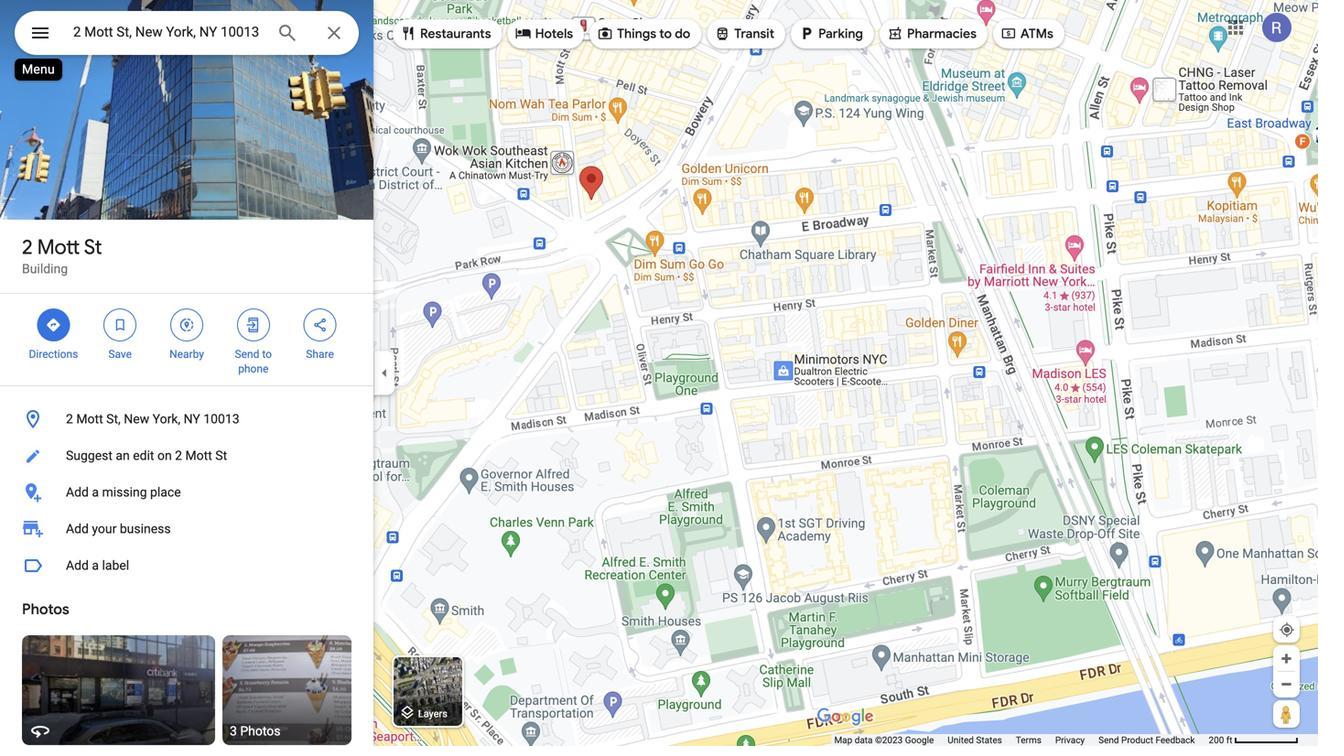 Task type: describe. For each thing, give the bounding box(es) containing it.
united states
[[948, 735, 1002, 746]]

ft
[[1226, 735, 1233, 746]]

map data ©2023 google
[[834, 735, 934, 746]]

 atms
[[1000, 23, 1053, 43]]

add your business link
[[0, 511, 373, 547]]

an
[[116, 448, 130, 463]]

2 mott st, new york, ny 10013 button
[[0, 401, 373, 438]]

things
[[617, 26, 656, 42]]

mott for st
[[37, 234, 80, 260]]

actions for 2 mott st region
[[0, 294, 373, 385]]


[[1000, 23, 1017, 43]]

2 mott st building
[[22, 234, 102, 276]]

 transit
[[714, 23, 774, 43]]

show your location image
[[1279, 622, 1295, 638]]


[[245, 315, 262, 335]]

ny
[[184, 411, 200, 427]]

on
[[157, 448, 172, 463]]

suggest an edit on 2 mott st button
[[0, 438, 373, 474]]

2 mott st main content
[[0, 0, 373, 746]]

suggest an edit on 2 mott st
[[66, 448, 227, 463]]

send to phone
[[235, 348, 272, 375]]

add a missing place
[[66, 485, 181, 500]]


[[798, 23, 815, 43]]

2 vertical spatial mott
[[185, 448, 212, 463]]


[[178, 315, 195, 335]]

send for send to phone
[[235, 348, 259, 361]]

send product feedback
[[1099, 735, 1195, 746]]

terms button
[[1016, 734, 1042, 746]]

2 for st
[[22, 234, 33, 260]]

do
[[675, 26, 690, 42]]

edit
[[133, 448, 154, 463]]

3 photos button
[[222, 635, 352, 745]]

©2023
[[875, 735, 903, 746]]

states
[[976, 735, 1002, 746]]

privacy button
[[1055, 734, 1085, 746]]

privacy
[[1055, 735, 1085, 746]]

data
[[855, 735, 873, 746]]

terms
[[1016, 735, 1042, 746]]


[[45, 315, 62, 335]]

phone
[[238, 362, 269, 375]]


[[312, 315, 328, 335]]

2 Mott St, New York, NY 10013 field
[[15, 11, 359, 55]]

200 ft button
[[1209, 735, 1299, 746]]

 button
[[15, 11, 66, 59]]

your
[[92, 521, 117, 536]]

to inside send to phone
[[262, 348, 272, 361]]

send for send product feedback
[[1099, 735, 1119, 746]]

200 ft
[[1209, 735, 1233, 746]]

business
[[120, 521, 171, 536]]

google maps element
[[0, 0, 1318, 746]]

share
[[306, 348, 334, 361]]

google account: ruby anderson  
(rubyanndersson@gmail.com) image
[[1262, 13, 1292, 42]]


[[887, 23, 903, 43]]



Task type: locate. For each thing, give the bounding box(es) containing it.
send inside send to phone
[[235, 348, 259, 361]]

google
[[905, 735, 934, 746]]

 things to do
[[597, 23, 690, 43]]

label
[[102, 558, 129, 573]]

0 vertical spatial mott
[[37, 234, 80, 260]]

1 vertical spatial send
[[1099, 735, 1119, 746]]

add for add a label
[[66, 558, 89, 573]]

3
[[230, 724, 237, 739]]

to up phone on the left of page
[[262, 348, 272, 361]]

save
[[108, 348, 132, 361]]

hotels
[[535, 26, 573, 42]]

 restaurants
[[400, 23, 491, 43]]

layers
[[418, 708, 448, 719]]

mott inside 2 mott st building
[[37, 234, 80, 260]]

0 horizontal spatial send
[[235, 348, 259, 361]]

add for add your business
[[66, 521, 89, 536]]

zoom out image
[[1280, 677, 1293, 691]]

send
[[235, 348, 259, 361], [1099, 735, 1119, 746]]

2 add from the top
[[66, 521, 89, 536]]

 hotels
[[515, 23, 573, 43]]

footer containing map data ©2023 google
[[834, 734, 1209, 746]]

mott left st,
[[76, 411, 103, 427]]


[[29, 20, 51, 46]]

restaurants
[[420, 26, 491, 42]]

to
[[659, 26, 672, 42], [262, 348, 272, 361]]

0 vertical spatial add
[[66, 485, 89, 500]]

1 vertical spatial a
[[92, 558, 99, 573]]

a left label
[[92, 558, 99, 573]]

3 photos
[[230, 724, 281, 739]]

show street view coverage image
[[1273, 700, 1300, 728]]

a for missing
[[92, 485, 99, 500]]

mott for st,
[[76, 411, 103, 427]]

united states button
[[948, 734, 1002, 746]]

2 vertical spatial add
[[66, 558, 89, 573]]

2 a from the top
[[92, 558, 99, 573]]

suggest
[[66, 448, 113, 463]]

a
[[92, 485, 99, 500], [92, 558, 99, 573]]

1 horizontal spatial photos
[[240, 724, 281, 739]]

none field inside "2 mott st, new york, ny 10013" field
[[73, 21, 262, 43]]

st inside button
[[215, 448, 227, 463]]

0 vertical spatial st
[[84, 234, 102, 260]]

mott right on
[[185, 448, 212, 463]]

1 add from the top
[[66, 485, 89, 500]]


[[714, 23, 731, 43]]

2 for st,
[[66, 411, 73, 427]]

york,
[[153, 411, 180, 427]]

0 horizontal spatial to
[[262, 348, 272, 361]]

footer
[[834, 734, 1209, 746]]

add your business
[[66, 521, 171, 536]]

pharmacies
[[907, 26, 977, 42]]

to inside ' things to do'
[[659, 26, 672, 42]]


[[112, 315, 128, 335]]

mott
[[37, 234, 80, 260], [76, 411, 103, 427], [185, 448, 212, 463]]

send product feedback button
[[1099, 734, 1195, 746]]

2 right on
[[175, 448, 182, 463]]

1 horizontal spatial st
[[215, 448, 227, 463]]

directions
[[29, 348, 78, 361]]

send up phone on the left of page
[[235, 348, 259, 361]]

a left missing
[[92, 485, 99, 500]]

2 horizontal spatial 2
[[175, 448, 182, 463]]

add left label
[[66, 558, 89, 573]]

1 a from the top
[[92, 485, 99, 500]]

atms
[[1021, 26, 1053, 42]]

photos right 3
[[240, 724, 281, 739]]

0 vertical spatial to
[[659, 26, 672, 42]]

new
[[124, 411, 149, 427]]

building
[[22, 261, 68, 276]]

 search field
[[15, 11, 359, 59]]

send inside button
[[1099, 735, 1119, 746]]

 pharmacies
[[887, 23, 977, 43]]

add for add a missing place
[[66, 485, 89, 500]]

send left product
[[1099, 735, 1119, 746]]


[[515, 23, 532, 43]]

1 vertical spatial to
[[262, 348, 272, 361]]

st inside 2 mott st building
[[84, 234, 102, 260]]

a for label
[[92, 558, 99, 573]]

st
[[84, 234, 102, 260], [215, 448, 227, 463]]

photos down add a label in the left of the page
[[22, 600, 69, 619]]

footer inside google maps element
[[834, 734, 1209, 746]]

parking
[[818, 26, 863, 42]]

1 vertical spatial add
[[66, 521, 89, 536]]

feedback
[[1156, 735, 1195, 746]]

2 vertical spatial 2
[[175, 448, 182, 463]]

transit
[[734, 26, 774, 42]]

0 vertical spatial a
[[92, 485, 99, 500]]

mott up building
[[37, 234, 80, 260]]

1 vertical spatial mott
[[76, 411, 103, 427]]

0 horizontal spatial photos
[[22, 600, 69, 619]]

add
[[66, 485, 89, 500], [66, 521, 89, 536], [66, 558, 89, 573]]

1 horizontal spatial send
[[1099, 735, 1119, 746]]

place
[[150, 485, 181, 500]]

0 horizontal spatial st
[[84, 234, 102, 260]]

2 inside 2 mott st building
[[22, 234, 33, 260]]

collapse side panel image
[[374, 363, 395, 383]]

add a missing place button
[[0, 474, 373, 511]]

1 vertical spatial photos
[[240, 724, 281, 739]]

to left do
[[659, 26, 672, 42]]

0 vertical spatial photos
[[22, 600, 69, 619]]

nearby
[[169, 348, 204, 361]]

200
[[1209, 735, 1224, 746]]

map
[[834, 735, 852, 746]]

3 add from the top
[[66, 558, 89, 573]]

1 vertical spatial st
[[215, 448, 227, 463]]

add a label
[[66, 558, 129, 573]]

add a label button
[[0, 547, 373, 584]]

10013
[[203, 411, 239, 427]]


[[597, 23, 613, 43]]

2 mott st, new york, ny 10013
[[66, 411, 239, 427]]

product
[[1121, 735, 1153, 746]]

st,
[[106, 411, 121, 427]]

0 horizontal spatial 2
[[22, 234, 33, 260]]

united
[[948, 735, 974, 746]]

photos inside 'button'
[[240, 724, 281, 739]]

1 horizontal spatial 2
[[66, 411, 73, 427]]

2
[[22, 234, 33, 260], [66, 411, 73, 427], [175, 448, 182, 463]]

1 horizontal spatial to
[[659, 26, 672, 42]]

2 up building
[[22, 234, 33, 260]]

0 vertical spatial 2
[[22, 234, 33, 260]]

add left your
[[66, 521, 89, 536]]

zoom in image
[[1280, 652, 1293, 665]]

 parking
[[798, 23, 863, 43]]

0 vertical spatial send
[[235, 348, 259, 361]]

photos
[[22, 600, 69, 619], [240, 724, 281, 739]]

1 vertical spatial 2
[[66, 411, 73, 427]]

2 up the suggest
[[66, 411, 73, 427]]


[[400, 23, 416, 43]]

add down the suggest
[[66, 485, 89, 500]]

missing
[[102, 485, 147, 500]]

None field
[[73, 21, 262, 43]]



Task type: vqa. For each thing, say whether or not it's contained in the screenshot.


